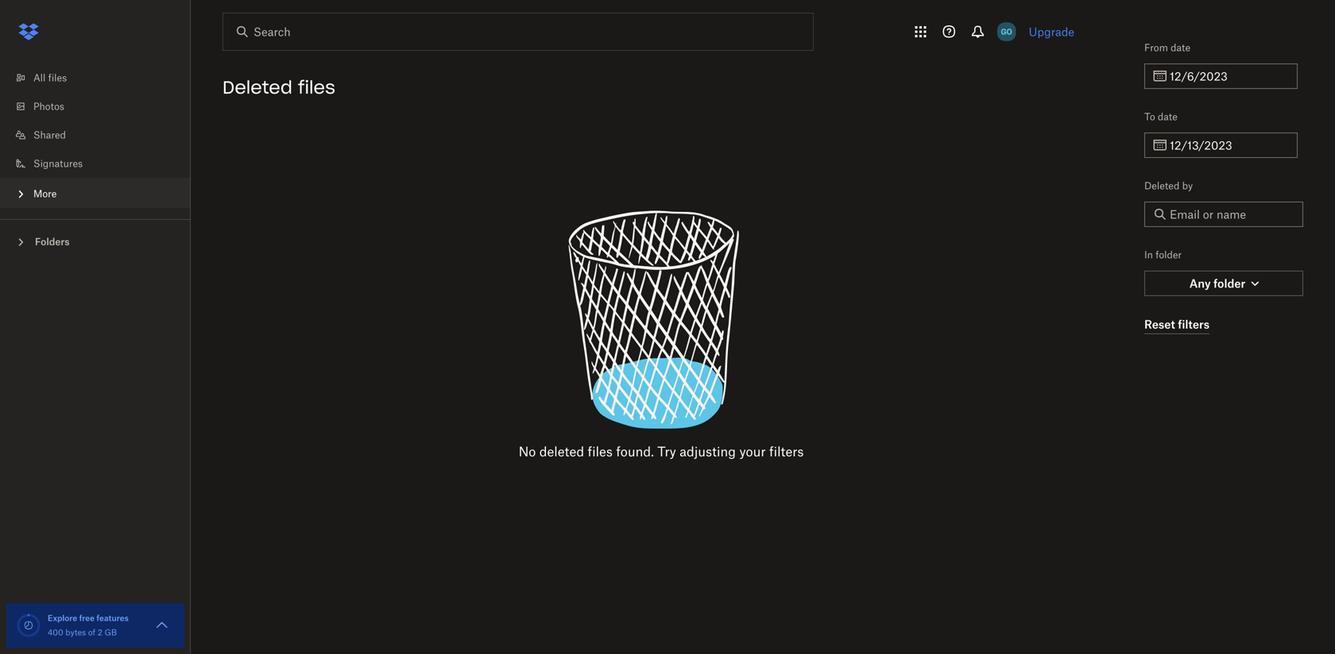 Task type: describe. For each thing, give the bounding box(es) containing it.
To date text field
[[1170, 137, 1288, 154]]

more
[[33, 188, 57, 200]]

files for all files
[[48, 72, 67, 84]]

folders
[[35, 236, 70, 248]]

more image
[[13, 186, 29, 202]]

no
[[519, 444, 536, 460]]

reset filters button
[[1144, 316, 1210, 335]]

upgrade link
[[1029, 25, 1075, 39]]

all files link
[[13, 64, 191, 92]]

free
[[79, 614, 95, 624]]

dropbox image
[[13, 16, 45, 48]]

no deleted files found. try adjusting your filters
[[519, 444, 804, 460]]

shared
[[33, 129, 66, 141]]

photos
[[33, 101, 64, 112]]

in
[[1144, 249, 1153, 261]]

date for from date
[[1171, 42, 1191, 54]]

any
[[1190, 277, 1211, 290]]

deleted for deleted by
[[1144, 180, 1180, 192]]

shared link
[[13, 121, 191, 149]]

bytes
[[66, 628, 86, 638]]

by
[[1182, 180, 1193, 192]]

From date text field
[[1170, 68, 1288, 85]]

any folder button
[[1144, 271, 1303, 296]]

deleted for deleted files
[[223, 76, 292, 99]]

2
[[98, 628, 102, 638]]

go button
[[994, 19, 1019, 45]]

your
[[739, 444, 766, 460]]

deleted by
[[1144, 180, 1193, 192]]

1 vertical spatial filters
[[769, 444, 804, 460]]

found.
[[616, 444, 654, 460]]

signatures link
[[13, 149, 191, 178]]

to date
[[1144, 111, 1178, 123]]

folder for any folder
[[1214, 277, 1246, 290]]

explore
[[48, 614, 77, 624]]

of
[[88, 628, 95, 638]]

list containing all files
[[0, 54, 191, 219]]

to
[[1144, 111, 1155, 123]]

date for to date
[[1158, 111, 1178, 123]]

from date
[[1144, 42, 1191, 54]]

from
[[1144, 42, 1168, 54]]



Task type: locate. For each thing, give the bounding box(es) containing it.
1 horizontal spatial deleted
[[1144, 180, 1180, 192]]

quota usage element
[[16, 614, 41, 639]]

more list item
[[0, 178, 191, 208]]

features
[[97, 614, 129, 624]]

filters inside button
[[1178, 318, 1210, 331]]

gb
[[105, 628, 117, 638]]

400
[[48, 628, 63, 638]]

Deleted by text field
[[1170, 206, 1294, 223]]

1 horizontal spatial filters
[[1178, 318, 1210, 331]]

any folder
[[1190, 277, 1246, 290]]

in folder
[[1144, 249, 1182, 261]]

signatures
[[33, 158, 83, 170]]

date right from in the top right of the page
[[1171, 42, 1191, 54]]

list
[[0, 54, 191, 219]]

folder right in at top
[[1156, 249, 1182, 261]]

0 horizontal spatial filters
[[769, 444, 804, 460]]

deleted
[[223, 76, 292, 99], [1144, 180, 1180, 192]]

files inside "link"
[[48, 72, 67, 84]]

0 vertical spatial filters
[[1178, 318, 1210, 331]]

0 vertical spatial folder
[[1156, 249, 1182, 261]]

date
[[1171, 42, 1191, 54], [1158, 111, 1178, 123]]

0 horizontal spatial files
[[48, 72, 67, 84]]

deleted
[[539, 444, 584, 460]]

folder right 'any'
[[1214, 277, 1246, 290]]

0 horizontal spatial deleted
[[223, 76, 292, 99]]

filters
[[1178, 318, 1210, 331], [769, 444, 804, 460]]

files for deleted files
[[298, 76, 335, 99]]

folder
[[1156, 249, 1182, 261], [1214, 277, 1246, 290]]

filters right reset
[[1178, 318, 1210, 331]]

0 vertical spatial deleted
[[223, 76, 292, 99]]

all
[[33, 72, 46, 84]]

1 vertical spatial deleted
[[1144, 180, 1180, 192]]

photos link
[[13, 92, 191, 121]]

filters right your
[[769, 444, 804, 460]]

0 horizontal spatial folder
[[1156, 249, 1182, 261]]

files
[[48, 72, 67, 84], [298, 76, 335, 99], [588, 444, 613, 460]]

1 vertical spatial date
[[1158, 111, 1178, 123]]

folders button
[[0, 230, 191, 253]]

all files
[[33, 72, 67, 84]]

1 vertical spatial folder
[[1214, 277, 1246, 290]]

adjusting
[[680, 444, 736, 460]]

Search in folder "Dropbox" text field
[[254, 23, 780, 41]]

folder inside any folder button
[[1214, 277, 1246, 290]]

reset filters
[[1144, 318, 1210, 331]]

folder for in folder
[[1156, 249, 1182, 261]]

reset
[[1144, 318, 1175, 331]]

0 vertical spatial date
[[1171, 42, 1191, 54]]

date right to
[[1158, 111, 1178, 123]]

go
[[1001, 27, 1012, 37]]

2 horizontal spatial files
[[588, 444, 613, 460]]

upgrade
[[1029, 25, 1075, 39]]

deleted files
[[223, 76, 335, 99]]

1 horizontal spatial files
[[298, 76, 335, 99]]

try
[[657, 444, 676, 460]]

explore free features 400 bytes of 2 gb
[[48, 614, 129, 638]]

1 horizontal spatial folder
[[1214, 277, 1246, 290]]



Task type: vqa. For each thing, say whether or not it's contained in the screenshot.
No deleted files found. Try adjusting your filters
yes



